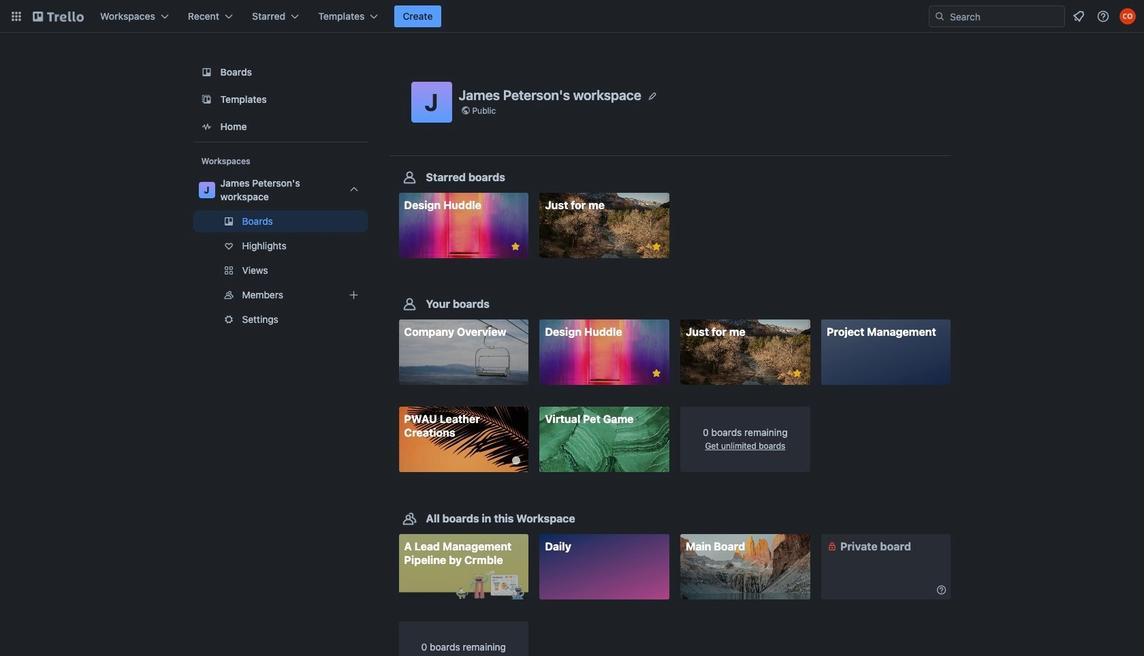 Task type: vqa. For each thing, say whether or not it's contained in the screenshot.
For
no



Task type: describe. For each thing, give the bounding box(es) containing it.
click to unstar this board. it will be removed from your starred list. image
[[510, 241, 522, 253]]

board image
[[199, 64, 215, 80]]

0 notifications image
[[1071, 8, 1087, 25]]

template board image
[[199, 91, 215, 108]]

there is new activity on this board. image
[[512, 457, 521, 465]]

Search field
[[946, 7, 1065, 26]]

add image
[[346, 287, 362, 303]]

home image
[[199, 119, 215, 135]]



Task type: locate. For each thing, give the bounding box(es) containing it.
sm image
[[826, 539, 839, 553]]

search image
[[935, 11, 946, 22]]

open information menu image
[[1097, 10, 1111, 23]]

back to home image
[[33, 5, 84, 27]]

click to unstar this board. it will be removed from your starred list. image
[[651, 241, 663, 253], [651, 367, 663, 380], [791, 367, 804, 380]]

christina overa (christinaovera) image
[[1120, 8, 1136, 25]]

sm image
[[935, 583, 949, 597]]

primary element
[[0, 0, 1145, 33]]



